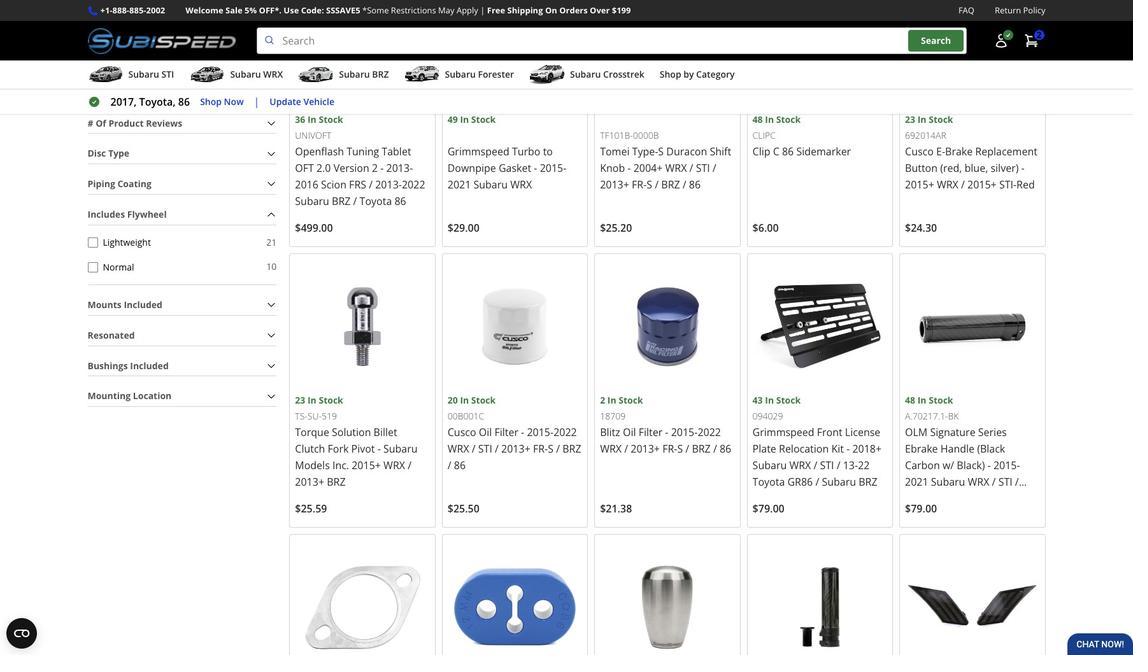 Task type: describe. For each thing, give the bounding box(es) containing it.
cusco e-brake replacement button (red, blue, silver) - 2015+ wrx / 2015+ sti-red image
[[905, 0, 1040, 113]]

- inside 2 in stock 18709 blitz oil filter - 2015-2022 wrx / 2013+ fr-s / brz / 86
[[665, 426, 669, 440]]

fork
[[328, 442, 349, 456]]

forester inside dropdown button
[[478, 68, 514, 80]]

kit
[[832, 442, 844, 456]]

olm satin series carbon ebrake handle w/ black button - 2015-2021 subaru wrx / sti / 2013-2021 scion fr-s / subaru brz / toyota 86 / 2014-2018 forester / 2013-2017 crosstrek image
[[753, 540, 887, 656]]

inc.
[[332, 459, 349, 473]]

shop for shop by category
[[660, 68, 681, 80]]

handle
[[941, 442, 975, 456]]

black)
[[957, 459, 985, 473]]

update
[[270, 95, 301, 107]]

subaru up 2017, toyota, 86 in the left of the page
[[128, 68, 159, 80]]

36
[[295, 113, 305, 125]]

2013+ inside 2 in stock 18709 blitz oil filter - 2015-2022 wrx / 2013+ fr-s / brz / 86
[[631, 442, 660, 456]]

2004+
[[634, 161, 663, 175]]

- inside 43 in stock 094029 grimmspeed front license plate relocation kit - 2018+ subaru wrx / sti / 13-22 toyota gr86 / subaru brz
[[847, 442, 850, 456]]

23 in stock ts-su-519 torque solution billet clutch fork pivot - subaru models inc. 2015+ wrx / 2013+ brz
[[295, 394, 418, 489]]

fr- inside 2 in stock 18709 blitz oil filter - 2015-2022 wrx / 2013+ fr-s / brz / 86
[[663, 442, 677, 456]]

tf101b-0000b
[[600, 129, 659, 141]]

red
[[1017, 178, 1035, 192]]

univoft
[[295, 129, 331, 141]]

subaru inside 23 in stock ts-su-519 torque solution billet clutch fork pivot - subaru models inc. 2015+ wrx / 2013+ brz
[[383, 442, 418, 456]]

s inside 2 in stock 18709 blitz oil filter - 2015-2022 wrx / 2013+ fr-s / brz / 86
[[677, 442, 683, 456]]

86 inside 20 in stock 00b001c cusco oil filter - 2015-2022 wrx / sti / 2013+ fr-s / brz / 86
[[454, 459, 466, 473]]

return policy link
[[995, 4, 1046, 17]]

- inside grimmspeed turbo to downpipe gasket - 2015- 2021 subaru wrx
[[534, 161, 537, 175]]

1 horizontal spatial |
[[480, 4, 485, 16]]

subaru sti
[[128, 68, 174, 80]]

bushings
[[88, 360, 128, 372]]

grimmspeed front license plate relocation kit - 2018+ subaru wrx / sti / 13-22 toyota gr86 / subaru brz image
[[753, 259, 887, 394]]

clip
[[753, 144, 771, 158]]

off*.
[[259, 4, 282, 16]]

$25.20
[[600, 221, 632, 235]]

subaru crosstrek button
[[529, 63, 645, 89]]

included for mounts included
[[124, 299, 162, 311]]

2 vertical spatial 2021
[[932, 492, 955, 506]]

49 in stock
[[448, 113, 496, 125]]

return policy
[[995, 4, 1046, 16]]

- inside 23 in stock ts-su-519 torque solution billet clutch fork pivot - subaru models inc. 2015+ wrx / 2013+ brz
[[378, 442, 381, 456]]

86 inside 2 in stock 18709 blitz oil filter - 2015-2022 wrx / 2013+ fr-s / brz / 86
[[720, 442, 731, 456]]

resonated button
[[88, 326, 277, 346]]

billet
[[374, 426, 397, 440]]

bushings included button
[[88, 356, 277, 376]]

in for clip c 86 sidemarker
[[765, 113, 774, 125]]

brz inside 20 in stock 00b001c cusco oil filter - 2015-2022 wrx / sti / 2013+ fr-s / brz / 86
[[563, 442, 581, 456]]

toyota,
[[139, 95, 176, 109]]

shop now link
[[200, 95, 244, 109]]

a subaru brz thumbnail image image
[[298, 65, 334, 84]]

grimmspeed inside 43 in stock 094029 grimmspeed front license plate relocation kit - 2018+ subaru wrx / sti / 13-22 toyota gr86 / subaru brz
[[753, 426, 815, 440]]

in right 49
[[460, 113, 469, 125]]

sti inside 20 in stock 00b001c cusco oil filter - 2015-2022 wrx / sti / 2013+ fr-s / brz / 86
[[478, 442, 492, 456]]

mounting
[[88, 390, 131, 402]]

86 inside 48 in stock a.70217.1-bk olm signature series ebrake handle (black carbon w/ black) - 2015- 2021 subaru wrx / sti / 2013-2021 scion fr-s / subaru brz / toyota 86 / 2014-2018 forester / 2013- 2017 crosstrek
[[1005, 508, 1016, 523]]

$24.30
[[905, 221, 937, 235]]

/ inside 23 in stock ts-su-519 torque solution billet clutch fork pivot - subaru models inc. 2015+ wrx / 2013+ brz
[[408, 459, 412, 473]]

su-
[[308, 411, 322, 423]]

wrx inside tomei type-s duracon shift knob - 2004+ wrx / sti / 2013+ fr-s / brz / 86
[[665, 161, 687, 175]]

stock for grimmspeed front license plate relocation kit - 2018+ subaru wrx / sti / 13-22 toyota gr86 / subaru brz
[[776, 394, 801, 407]]

bushings included
[[88, 360, 169, 372]]

brake
[[945, 144, 973, 158]]

wrx inside 2 in stock 18709 blitz oil filter - 2015-2022 wrx / 2013+ fr-s / brz / 86
[[600, 442, 622, 456]]

license
[[845, 426, 881, 440]]

filter for fr-
[[639, 426, 663, 440]]

lightweight
[[103, 236, 151, 249]]

openflash
[[295, 144, 344, 158]]

search
[[921, 35, 951, 47]]

silver)
[[991, 161, 1019, 175]]

restrictions
[[391, 4, 436, 16]]

- inside 20 in stock 00b001c cusco oil filter - 2015-2022 wrx / sti / 2013+ fr-s / brz / 86
[[521, 426, 524, 440]]

$29.00
[[448, 221, 480, 235]]

2018
[[932, 525, 955, 539]]

toyota inside 43 in stock 094029 grimmspeed front license plate relocation kit - 2018+ subaru wrx / sti / 13-22 toyota gr86 / subaru brz
[[753, 475, 785, 489]]

mounts included
[[88, 299, 162, 311]]

frs
[[349, 178, 366, 192]]

w/
[[943, 459, 954, 473]]

clipc
[[753, 129, 776, 141]]

duracon
[[667, 144, 707, 158]]

type-
[[632, 144, 658, 158]]

00b001c
[[448, 411, 484, 423]]

20 in stock 00b001c cusco oil filter - 2015-2022 wrx / sti / 2013+ fr-s / brz / 86
[[448, 394, 581, 473]]

in for cusco e-brake replacement button (red, blue, silver) - 2015+ wrx / 2015+ sti-red
[[918, 113, 927, 125]]

wrx inside 43 in stock 094029 grimmspeed front license plate relocation kit - 2018+ subaru wrx / sti / 13-22 toyota gr86 / subaru brz
[[790, 459, 811, 473]]

sssave5
[[326, 4, 360, 16]]

shipping
[[507, 4, 543, 16]]

13-
[[843, 459, 858, 473]]

fr- inside 20 in stock 00b001c cusco oil filter - 2015-2022 wrx / sti / 2013+ fr-s / brz / 86
[[533, 442, 548, 456]]

filter for /
[[495, 426, 519, 440]]

stock for olm signature series ebrake handle (black carbon w/ black) - 2015- 2021 subaru wrx / sti / 2013-2021 scion fr-s / subaru brz / toyota 86 / 2014-2018 forester / 2013- 2017 crosstrek
[[929, 394, 953, 407]]

vehicle
[[304, 95, 334, 107]]

oil for sti
[[479, 426, 492, 440]]

shop for shop now
[[200, 95, 222, 107]]

in for openflash tuning tablet oft 2.0 version 2 - 2013- 2016 scion frs / 2013-2022 subaru brz / toyota 86
[[308, 113, 316, 125]]

wrx inside 20 in stock 00b001c cusco oil filter - 2015-2022 wrx / sti / 2013+ fr-s / brz / 86
[[448, 442, 469, 456]]

to
[[543, 144, 553, 158]]

piping coating
[[88, 178, 152, 190]]

toyota inside 48 in stock a.70217.1-bk olm signature series ebrake handle (black carbon w/ black) - 2015- 2021 subaru wrx / sti / 2013-2021 scion fr-s / subaru brz / toyota 86 / 2014-2018 forester / 2013- 2017 crosstrek
[[970, 508, 1002, 523]]

relocation
[[779, 442, 829, 456]]

2017,
[[111, 95, 137, 109]]

#
[[88, 117, 93, 129]]

21
[[266, 236, 277, 248]]

- inside 36 in stock univoft openflash tuning tablet oft 2.0 version 2 - 2013- 2016 scion frs / 2013-2022 subaru brz / toyota 86
[[380, 161, 384, 175]]

43 in stock 094029 grimmspeed front license plate relocation kit - 2018+ subaru wrx / sti / 13-22 toyota gr86 / subaru brz
[[753, 394, 882, 489]]

stock for cusco oil filter - 2015-2022 wrx / sti / 2013+ fr-s / brz / 86
[[471, 394, 496, 407]]

now
[[224, 95, 244, 107]]

category
[[696, 68, 735, 80]]

in for torque solution billet clutch fork pivot - subaru models inc. 2015+ wrx / 2013+ brz
[[308, 394, 316, 407]]

search button
[[908, 30, 964, 52]]

subaru inside grimmspeed turbo to downpipe gasket - 2015- 2021 subaru wrx
[[474, 178, 508, 192]]

- inside 23 in stock 692014ar cusco e-brake replacement button (red, blue, silver) - 2015+ wrx / 2015+ sti-red
[[1022, 161, 1025, 175]]

sidemarker
[[797, 144, 851, 158]]

2 inside 36 in stock univoft openflash tuning tablet oft 2.0 version 2 - 2013- 2016 scion frs / 2013-2022 subaru brz / toyota 86
[[372, 161, 378, 175]]

brz inside 48 in stock a.70217.1-bk olm signature series ebrake handle (black carbon w/ black) - 2015- 2021 subaru wrx / sti / 2013-2021 scion fr-s / subaru brz / toyota 86 / 2014-2018 forester / 2013- 2017 crosstrek
[[942, 508, 961, 523]]

disc type button
[[88, 144, 277, 164]]

- inside tomei type-s duracon shift knob - 2004+ wrx / sti / 2013+ fr-s / brz / 86
[[628, 161, 631, 175]]

23 for su-
[[295, 394, 305, 407]]

mounts included button
[[88, 296, 277, 315]]

cusco for cusco oil filter - 2015-2022 wrx / sti / 2013+ fr-s / brz / 86
[[448, 426, 476, 440]]

disc type
[[88, 147, 129, 159]]

piping
[[88, 178, 115, 190]]

welcome sale 5% off*. use code: sssave5
[[186, 4, 360, 16]]

code:
[[301, 4, 324, 16]]

version
[[334, 161, 369, 175]]

stock for torque solution billet clutch fork pivot - subaru models inc. 2015+ wrx / 2013+ brz
[[319, 394, 343, 407]]

solution
[[332, 426, 371, 440]]

10
[[266, 261, 277, 273]]

shop by category button
[[660, 63, 735, 89]]

orders
[[559, 4, 588, 16]]

2022 inside 36 in stock univoft openflash tuning tablet oft 2.0 version 2 - 2013- 2016 scion frs / 2013-2022 subaru brz / toyota 86
[[402, 178, 425, 192]]

blue,
[[965, 161, 988, 175]]

$79.00 for olm signature series ebrake handle (black carbon w/ black) - 2015- 2021 subaru wrx / sti / 2013-2021 scion fr-s / subaru brz / toyota 86 / 2014-2018 forester / 2013- 2017 crosstrek
[[905, 502, 937, 516]]

subaru down 'plate'
[[753, 459, 787, 473]]

sti inside dropdown button
[[161, 68, 174, 80]]

2015- inside 2 in stock 18709 blitz oil filter - 2015-2022 wrx / 2013+ fr-s / brz / 86
[[671, 426, 698, 440]]

a subaru crosstrek thumbnail image image
[[529, 65, 565, 84]]

shift
[[710, 144, 731, 158]]

olm signature series ebrake handle (black carbon w/ black) - 2015-2021 subaru wrx / sti / 2013-2021 scion fr-s / subaru brz / toyota 86 / 2014-2018 forester / 2013-2017 crosstrek image
[[905, 259, 1040, 394]]

brz inside tomei type-s duracon shift knob - 2004+ wrx / sti / 2013+ fr-s / brz / 86
[[661, 178, 680, 192]]

of
[[96, 117, 106, 129]]

a subaru wrx thumbnail image image
[[189, 65, 225, 84]]

cobb urethane exhaust hangers - 2015+ wrx / 2015+ sti / 2013+ fr-s / brz image
[[448, 540, 582, 656]]

clutch
[[295, 442, 325, 456]]

brz inside 23 in stock ts-su-519 torque solution billet clutch fork pivot - subaru models inc. 2015+ wrx / 2013+ brz
[[327, 475, 346, 489]]

2016
[[295, 178, 318, 192]]

morimoto xb led sidemarker lights - 2013-2021 frs / brz / 86 image
[[905, 540, 1040, 656]]

subaru right a subaru brz thumbnail image
[[339, 68, 370, 80]]

in for olm signature series ebrake handle (black carbon w/ black) - 2015- 2021 subaru wrx / sti / 2013-2021 scion fr-s / subaru brz / toyota 86 / 2014-2018 forester / 2013- 2017 crosstrek
[[918, 394, 927, 407]]

Lightweight button
[[88, 238, 98, 248]]

openflash tuning tablet oft 2.0 version 2 - 2013-2016 scion frs / 2013-2022 subaru brz / toyota 86 image
[[295, 0, 430, 113]]

stock for cusco e-brake replacement button (red, blue, silver) - 2015+ wrx / 2015+ sti-red
[[929, 113, 953, 125]]

e-
[[936, 144, 945, 158]]

(red,
[[940, 161, 962, 175]]

stock right 49
[[471, 113, 496, 125]]

tuning
[[347, 144, 379, 158]]

*some restrictions may apply | free shipping on orders over $199
[[363, 4, 631, 16]]

location
[[133, 390, 172, 402]]

includes flywheel button
[[88, 205, 277, 225]]

wrx inside 48 in stock a.70217.1-bk olm signature series ebrake handle (black carbon w/ black) - 2015- 2021 subaru wrx / sti / 2013-2021 scion fr-s / subaru brz / toyota 86 / 2014-2018 forester / 2013- 2017 crosstrek
[[968, 475, 990, 489]]



Task type: vqa. For each thing, say whether or not it's contained in the screenshot.


Task type: locate. For each thing, give the bounding box(es) containing it.
disc
[[88, 147, 106, 159]]

stock for clip c 86 sidemarker
[[776, 113, 801, 125]]

turbo
[[512, 144, 541, 158]]

shop inside shop now link
[[200, 95, 222, 107]]

wrx down the (red,
[[937, 178, 959, 192]]

23 up ts-
[[295, 394, 305, 407]]

2015+ down blue,
[[968, 178, 997, 192]]

stock
[[319, 113, 343, 125], [471, 113, 496, 125], [776, 113, 801, 125], [929, 113, 953, 125], [319, 394, 343, 407], [471, 394, 496, 407], [619, 394, 643, 407], [776, 394, 801, 407], [929, 394, 953, 407]]

1 horizontal spatial grimmspeed
[[753, 426, 815, 440]]

in inside 48 in stock clipc clip c 86 sidemarker
[[765, 113, 774, 125]]

$21.38
[[600, 502, 632, 516]]

wrx inside grimmspeed turbo to downpipe gasket - 2015- 2021 subaru wrx
[[510, 178, 532, 192]]

1 horizontal spatial 2022
[[554, 426, 577, 440]]

stock up 00b001c
[[471, 394, 496, 407]]

fr- inside tomei type-s duracon shift knob - 2004+ wrx / sti / 2013+ fr-s / brz / 86
[[632, 178, 647, 192]]

0 horizontal spatial forester
[[478, 68, 514, 80]]

2 horizontal spatial 2
[[1037, 29, 1042, 41]]

replacement
[[976, 144, 1038, 158]]

48 inside 48 in stock clipc clip c 86 sidemarker
[[753, 113, 763, 125]]

0 horizontal spatial toyota
[[360, 194, 392, 208]]

gr86
[[788, 475, 813, 489]]

2022 for cusco oil filter - 2015-2022 wrx / sti / 2013+ fr-s / brz / 86
[[554, 426, 577, 440]]

2 vertical spatial toyota
[[970, 508, 1002, 523]]

1 horizontal spatial 2015+
[[905, 178, 934, 192]]

mounting location
[[88, 390, 172, 402]]

- inside 48 in stock a.70217.1-bk olm signature series ebrake handle (black carbon w/ black) - 2015- 2021 subaru wrx / sti / 2013-2021 scion fr-s / subaru brz / toyota 86 / 2014-2018 forester / 2013- 2017 crosstrek
[[988, 459, 991, 473]]

2.0
[[317, 161, 331, 175]]

1 horizontal spatial cusco
[[905, 144, 934, 158]]

49
[[448, 113, 458, 125]]

1 horizontal spatial crosstrek
[[931, 542, 977, 556]]

downpipe
[[448, 161, 496, 175]]

0 horizontal spatial 2015+
[[352, 459, 381, 473]]

| left free
[[480, 4, 485, 16]]

0 vertical spatial grimmspeed
[[448, 144, 509, 158]]

oil right blitz at right
[[623, 426, 636, 440]]

button image
[[993, 33, 1009, 48]]

wrx down black)
[[968, 475, 990, 489]]

$79.00 down 'plate'
[[753, 502, 785, 516]]

filter
[[495, 426, 519, 440], [639, 426, 663, 440]]

cusco for cusco e-brake replacement button (red, blue, silver) - 2015+ wrx / 2015+ sti-red
[[905, 144, 934, 158]]

sti down duracon
[[696, 161, 710, 175]]

a subaru forester thumbnail image image
[[404, 65, 440, 84]]

shop left now
[[200, 95, 222, 107]]

2 oil from the left
[[623, 426, 636, 440]]

apply
[[457, 4, 478, 16]]

stock up "c"
[[776, 113, 801, 125]]

stock up 094029
[[776, 394, 801, 407]]

885-
[[129, 4, 146, 16]]

in inside 36 in stock univoft openflash tuning tablet oft 2.0 version 2 - 2013- 2016 scion frs / 2013-2022 subaru brz / toyota 86
[[308, 113, 316, 125]]

1 vertical spatial scion
[[958, 492, 983, 506]]

grimmspeed stainless steel shift knob  - universal image
[[600, 540, 735, 656]]

2021 up the 2018
[[932, 492, 955, 506]]

0 horizontal spatial cusco
[[448, 426, 476, 440]]

subaru down the 'w/'
[[931, 475, 965, 489]]

2 inside 2 in stock 18709 blitz oil filter - 2015-2022 wrx / 2013+ fr-s / brz / 86
[[600, 394, 605, 407]]

$499.00
[[295, 221, 333, 235]]

crosstrek down the search input field on the top of page
[[603, 68, 645, 80]]

0 horizontal spatial oil
[[479, 426, 492, 440]]

2013+ inside 20 in stock 00b001c cusco oil filter - 2015-2022 wrx / sti / 2013+ fr-s / brz / 86
[[501, 442, 531, 456]]

2 vertical spatial 2
[[600, 394, 605, 407]]

c
[[773, 144, 780, 158]]

oil inside 20 in stock 00b001c cusco oil filter - 2015-2022 wrx / sti / 2013+ fr-s / brz / 86
[[479, 426, 492, 440]]

18709
[[600, 411, 626, 423]]

2 down policy
[[1037, 29, 1042, 41]]

sti down the kit
[[820, 459, 834, 473]]

43
[[753, 394, 763, 407]]

2015+ down pivot
[[352, 459, 381, 473]]

included right mounts
[[124, 299, 162, 311]]

wrx down blitz at right
[[600, 442, 622, 456]]

2021 down carbon
[[905, 475, 929, 489]]

scion down 2.0
[[321, 178, 347, 192]]

sti-
[[999, 178, 1017, 192]]

48 up clipc
[[753, 113, 763, 125]]

subaru brz
[[339, 68, 389, 80]]

|
[[480, 4, 485, 16], [254, 95, 259, 109]]

0 horizontal spatial 2022
[[402, 178, 425, 192]]

0 vertical spatial crosstrek
[[603, 68, 645, 80]]

+1-888-885-2002 link
[[100, 4, 165, 17]]

23 inside 23 in stock ts-su-519 torque solution billet clutch fork pivot - subaru models inc. 2015+ wrx / 2013+ brz
[[295, 394, 305, 407]]

update vehicle
[[270, 95, 334, 107]]

1 horizontal spatial oil
[[623, 426, 636, 440]]

0 vertical spatial |
[[480, 4, 485, 16]]

1 vertical spatial 2021
[[905, 475, 929, 489]]

a.70217.1-
[[905, 411, 948, 423]]

in inside 48 in stock a.70217.1-bk olm signature series ebrake handle (black carbon w/ black) - 2015- 2021 subaru wrx / sti / 2013-2021 scion fr-s / subaru brz / toyota 86 / 2014-2018 forester / 2013- 2017 crosstrek
[[918, 394, 927, 407]]

1 vertical spatial grimmspeed
[[753, 426, 815, 440]]

subaru right a subaru forester thumbnail image
[[445, 68, 476, 80]]

grimmspeed aftermarket oe style axle back gasket - universal image
[[295, 540, 430, 656]]

0 vertical spatial 2021
[[448, 178, 471, 192]]

0 horizontal spatial 2
[[372, 161, 378, 175]]

48 inside 48 in stock a.70217.1-bk olm signature series ebrake handle (black carbon w/ black) - 2015- 2021 subaru wrx / sti / 2013-2021 scion fr-s / subaru brz / toyota 86 / 2014-2018 forester / 2013- 2017 crosstrek
[[905, 394, 915, 407]]

1 vertical spatial included
[[130, 360, 169, 372]]

toyota down frs
[[360, 194, 392, 208]]

/ inside 23 in stock 692014ar cusco e-brake replacement button (red, blue, silver) - 2015+ wrx / 2015+ sti-red
[[961, 178, 965, 192]]

1 horizontal spatial 48
[[905, 394, 915, 407]]

86 inside 48 in stock clipc clip c 86 sidemarker
[[782, 144, 794, 158]]

subaru inside 36 in stock univoft openflash tuning tablet oft 2.0 version 2 - 2013- 2016 scion frs / 2013-2022 subaru brz / toyota 86
[[295, 194, 329, 208]]

2014-
[[905, 525, 932, 539]]

0 horizontal spatial $79.00
[[753, 502, 785, 516]]

in for cusco oil filter - 2015-2022 wrx / sti / 2013+ fr-s / brz / 86
[[460, 394, 469, 407]]

2021 down downpipe on the left of the page
[[448, 178, 471, 192]]

sti inside 43 in stock 094029 grimmspeed front license plate relocation kit - 2018+ subaru wrx / sti / 13-22 toyota gr86 / subaru brz
[[820, 459, 834, 473]]

1 horizontal spatial shop
[[660, 68, 681, 80]]

2 in stock 18709 blitz oil filter - 2015-2022 wrx / 2013+ fr-s / brz / 86
[[600, 394, 731, 456]]

2015+ for torque solution billet clutch fork pivot - subaru models inc. 2015+ wrx / 2013+ brz
[[352, 459, 381, 473]]

oil down 00b001c
[[479, 426, 492, 440]]

stock up 18709
[[619, 394, 643, 407]]

toyota down black)
[[970, 508, 1002, 523]]

36 in stock univoft openflash tuning tablet oft 2.0 version 2 - 2013- 2016 scion frs / 2013-2022 subaru brz / toyota 86
[[295, 113, 425, 208]]

+1-888-885-2002
[[100, 4, 165, 16]]

wrx down duracon
[[665, 161, 687, 175]]

1 vertical spatial 2
[[372, 161, 378, 175]]

s
[[658, 144, 664, 158], [647, 178, 652, 192], [548, 442, 554, 456], [677, 442, 683, 456], [1001, 492, 1006, 506]]

signature
[[930, 426, 976, 440]]

*some
[[363, 4, 389, 16]]

open widget image
[[6, 619, 37, 649]]

1 horizontal spatial filter
[[639, 426, 663, 440]]

cusco inside 20 in stock 00b001c cusco oil filter - 2015-2022 wrx / sti / 2013+ fr-s / brz / 86
[[448, 426, 476, 440]]

sale
[[226, 4, 243, 16]]

23 for cusco
[[905, 113, 915, 125]]

$79.00 for grimmspeed front license plate relocation kit - 2018+ subaru wrx / sti / 13-22 toyota gr86 / subaru brz
[[753, 502, 785, 516]]

sti down 00b001c
[[478, 442, 492, 456]]

1 $79.00 from the left
[[753, 502, 785, 516]]

1 vertical spatial crosstrek
[[931, 542, 977, 556]]

scion inside 36 in stock univoft openflash tuning tablet oft 2.0 version 2 - 2013- 2016 scion frs / 2013-2022 subaru brz / toyota 86
[[321, 178, 347, 192]]

1 vertical spatial 48
[[905, 394, 915, 407]]

in right 43
[[765, 394, 774, 407]]

product
[[109, 117, 144, 129]]

519
[[322, 411, 337, 423]]

86
[[178, 95, 190, 109], [782, 144, 794, 158], [689, 178, 701, 192], [395, 194, 406, 208], [720, 442, 731, 456], [454, 459, 466, 473], [1005, 508, 1016, 523]]

stock for blitz oil filter - 2015-2022 wrx / 2013+ fr-s / brz / 86
[[619, 394, 643, 407]]

in up clipc
[[765, 113, 774, 125]]

wrx up the gr86
[[790, 459, 811, 473]]

forester inside 48 in stock a.70217.1-bk olm signature series ebrake handle (black carbon w/ black) - 2015- 2021 subaru wrx / sti / 2013-2021 scion fr-s / subaru brz / toyota 86 / 2014-2018 forester / 2013- 2017 crosstrek
[[958, 525, 997, 539]]

shop by category
[[660, 68, 735, 80]]

flywheel
[[127, 208, 167, 220]]

oil for 2013+
[[623, 426, 636, 440]]

gasket
[[499, 161, 531, 175]]

sti up toyota,
[[161, 68, 174, 80]]

in inside 2 in stock 18709 blitz oil filter - 2015-2022 wrx / 2013+ fr-s / brz / 86
[[608, 394, 616, 407]]

brz inside 2 in stock 18709 blitz oil filter - 2015-2022 wrx / 2013+ fr-s / brz / 86
[[692, 442, 711, 456]]

subaru down billet
[[383, 442, 418, 456]]

1 horizontal spatial 23
[[905, 113, 915, 125]]

in
[[308, 113, 316, 125], [460, 113, 469, 125], [765, 113, 774, 125], [918, 113, 927, 125], [308, 394, 316, 407], [460, 394, 469, 407], [608, 394, 616, 407], [765, 394, 774, 407], [918, 394, 927, 407]]

normal
[[103, 261, 134, 273]]

brz inside dropdown button
[[372, 68, 389, 80]]

subaru right a subaru crosstrek thumbnail image
[[570, 68, 601, 80]]

scion down black)
[[958, 492, 983, 506]]

1 horizontal spatial scion
[[958, 492, 983, 506]]

grimmspeed turbo to downpipe gasket - 2015- 2021 subaru wrx
[[448, 144, 567, 192]]

$25.59
[[295, 502, 327, 516]]

included inside dropdown button
[[124, 299, 162, 311]]

sti inside 48 in stock a.70217.1-bk olm signature series ebrake handle (black carbon w/ black) - 2015- 2021 subaru wrx / sti / 2013-2021 scion fr-s / subaru brz / toyota 86 / 2014-2018 forester / 2013- 2017 crosstrek
[[999, 475, 1013, 489]]

brz inside 43 in stock 094029 grimmspeed front license plate relocation kit - 2018+ subaru wrx / sti / 13-22 toyota gr86 / subaru brz
[[859, 475, 878, 489]]

subaru up "2014-"
[[905, 508, 939, 523]]

1 horizontal spatial forester
[[958, 525, 997, 539]]

48 up a.70217.1-
[[905, 394, 915, 407]]

1 horizontal spatial $79.00
[[905, 502, 937, 516]]

wrx down "gasket" on the top left of the page
[[510, 178, 532, 192]]

stock inside 48 in stock a.70217.1-bk olm signature series ebrake handle (black carbon w/ black) - 2015- 2021 subaru wrx / sti / 2013-2021 scion fr-s / subaru brz / toyota 86 / 2014-2018 forester / 2013- 2017 crosstrek
[[929, 394, 953, 407]]

$79.00 up "2014-"
[[905, 502, 937, 516]]

094029
[[753, 411, 783, 423]]

carbon
[[905, 459, 940, 473]]

1 horizontal spatial 2
[[600, 394, 605, 407]]

wrx down 00b001c
[[448, 442, 469, 456]]

cusco down 00b001c
[[448, 426, 476, 440]]

toyota inside 36 in stock univoft openflash tuning tablet oft 2.0 version 2 - 2013- 2016 scion frs / 2013-2022 subaru brz / toyota 86
[[360, 194, 392, 208]]

stock down vehicle
[[319, 113, 343, 125]]

23 inside 23 in stock 692014ar cusco e-brake replacement button (red, blue, silver) - 2015+ wrx / 2015+ sti-red
[[905, 113, 915, 125]]

2021 inside grimmspeed turbo to downpipe gasket - 2015- 2021 subaru wrx
[[448, 178, 471, 192]]

0 horizontal spatial |
[[254, 95, 259, 109]]

shop inside shop by category dropdown button
[[660, 68, 681, 80]]

stock inside 2 in stock 18709 blitz oil filter - 2015-2022 wrx / 2013+ fr-s / brz / 86
[[619, 394, 643, 407]]

clip c 86 sidemarker image
[[753, 0, 887, 113]]

torque
[[295, 426, 329, 440]]

2 horizontal spatial 2021
[[932, 492, 955, 506]]

48 in stock a.70217.1-bk olm signature series ebrake handle (black carbon w/ black) - 2015- 2021 subaru wrx / sti / 2013-2021 scion fr-s / subaru brz / toyota 86 / 2014-2018 forester / 2013- 2017 crosstrek
[[905, 394, 1033, 556]]

+1-
[[100, 4, 112, 16]]

1 vertical spatial 23
[[295, 394, 305, 407]]

48 for clip c 86 sidemarker
[[753, 113, 763, 125]]

1 horizontal spatial toyota
[[753, 475, 785, 489]]

2022 inside 2 in stock 18709 blitz oil filter - 2015-2022 wrx / 2013+ fr-s / brz / 86
[[698, 426, 721, 440]]

48 for olm signature series ebrake handle (black carbon w/ black) - 2015- 2021 subaru wrx / sti / 2013-2021 scion fr-s / subaru brz / toyota 86 / 2014-2018 forester / 2013- 2017 crosstrek
[[905, 394, 915, 407]]

in up 18709
[[608, 394, 616, 407]]

in for blitz oil filter - 2015-2022 wrx / 2013+ fr-s / brz / 86
[[608, 394, 616, 407]]

0 vertical spatial 2
[[1037, 29, 1042, 41]]

oil inside 2 in stock 18709 blitz oil filter - 2015-2022 wrx / 2013+ fr-s / brz / 86
[[623, 426, 636, 440]]

series
[[978, 426, 1007, 440]]

0 horizontal spatial scion
[[321, 178, 347, 192]]

0 vertical spatial cusco
[[905, 144, 934, 158]]

wrx down billet
[[384, 459, 405, 473]]

includes flywheel
[[88, 208, 167, 220]]

86 inside tomei type-s duracon shift knob - 2004+ wrx / sti / 2013+ fr-s / brz / 86
[[689, 178, 701, 192]]

sti down (black at the bottom of the page
[[999, 475, 1013, 489]]

crosstrek down the 2018
[[931, 542, 977, 556]]

1 vertical spatial forester
[[958, 525, 997, 539]]

stock inside 48 in stock clipc clip c 86 sidemarker
[[776, 113, 801, 125]]

grimmspeed down 094029
[[753, 426, 815, 440]]

2 filter from the left
[[639, 426, 663, 440]]

2 up 18709
[[600, 394, 605, 407]]

cusco up "button"
[[905, 144, 934, 158]]

cusco
[[905, 144, 934, 158], [448, 426, 476, 440]]

grimmspeed up downpipe on the left of the page
[[448, 144, 509, 158]]

0 vertical spatial 23
[[905, 113, 915, 125]]

torque solution billet clutch fork pivot - subaru models inc. 2015+ wrx / 2013+ brz image
[[295, 259, 430, 394]]

return
[[995, 4, 1021, 16]]

toyota left the gr86
[[753, 475, 785, 489]]

in for grimmspeed front license plate relocation kit - 2018+ subaru wrx / sti / 13-22 toyota gr86 / subaru brz
[[765, 394, 774, 407]]

2015+ down "button"
[[905, 178, 934, 192]]

2015- inside 20 in stock 00b001c cusco oil filter - 2015-2022 wrx / sti / 2013+ fr-s / brz / 86
[[527, 426, 554, 440]]

search input field
[[256, 27, 967, 54]]

included for bushings included
[[130, 360, 169, 372]]

1 horizontal spatial 2021
[[905, 475, 929, 489]]

stock for openflash tuning tablet oft 2.0 version 2 - 2013- 2016 scion frs / 2013-2022 subaru brz / toyota 86
[[319, 113, 343, 125]]

2018+
[[853, 442, 882, 456]]

grimmspeed turbo to downpipe gasket - 2015-2021 subaru wrx image
[[448, 0, 582, 113]]

2013+ inside tomei type-s duracon shift knob - 2004+ wrx / sti / 2013+ fr-s / brz / 86
[[600, 178, 629, 192]]

(black
[[977, 442, 1005, 456]]

subaru down downpipe on the left of the page
[[474, 178, 508, 192]]

plate
[[753, 442, 776, 456]]

5%
[[245, 4, 257, 16]]

subaru up now
[[230, 68, 261, 80]]

23 in stock 692014ar cusco e-brake replacement button (red, blue, silver) - 2015+ wrx / 2015+ sti-red
[[905, 113, 1038, 192]]

1 vertical spatial |
[[254, 95, 259, 109]]

s inside 20 in stock 00b001c cusco oil filter - 2015-2022 wrx / sti / 2013+ fr-s / brz / 86
[[548, 442, 554, 456]]

sti inside tomei type-s duracon shift knob - 2004+ wrx / sti / 2013+ fr-s / brz / 86
[[696, 161, 710, 175]]

888-
[[112, 4, 129, 16]]

in up 692014ar
[[918, 113, 927, 125]]

0 horizontal spatial shop
[[200, 95, 222, 107]]

stock inside 23 in stock ts-su-519 torque solution billet clutch fork pivot - subaru models inc. 2015+ wrx / 2013+ brz
[[319, 394, 343, 407]]

subaru down 2016
[[295, 194, 329, 208]]

tomei type-s duracon shift knob - 2004+ wrx / sti / 2013+ fr-s / brz / 86 image
[[600, 0, 735, 113]]

cusco inside 23 in stock 692014ar cusco e-brake replacement button (red, blue, silver) - 2015+ wrx / 2015+ sti-red
[[905, 144, 934, 158]]

subispeed logo image
[[88, 27, 236, 54]]

2015-
[[540, 161, 567, 175], [527, 426, 554, 440], [671, 426, 698, 440], [994, 459, 1020, 473]]

2 horizontal spatial toyota
[[970, 508, 1002, 523]]

0 vertical spatial scion
[[321, 178, 347, 192]]

stock up bk
[[929, 394, 953, 407]]

86 inside 36 in stock univoft openflash tuning tablet oft 2.0 version 2 - 2013- 2016 scion frs / 2013-2022 subaru brz / toyota 86
[[395, 194, 406, 208]]

forester right the 2018
[[958, 525, 997, 539]]

Normal button
[[88, 262, 98, 272]]

forester left a subaru crosstrek thumbnail image
[[478, 68, 514, 80]]

tomei type-s duracon shift knob - 2004+ wrx / sti / 2013+ fr-s / brz / 86
[[600, 144, 731, 192]]

wrx up update
[[263, 68, 283, 80]]

2 for 2 in stock 18709 blitz oil filter - 2015-2022 wrx / 2013+ fr-s / brz / 86
[[600, 394, 605, 407]]

scion inside 48 in stock a.70217.1-bk olm signature series ebrake handle (black carbon w/ black) - 2015- 2021 subaru wrx / sti / 2013-2021 scion fr-s / subaru brz / toyota 86 / 2014-2018 forester / 2013- 2017 crosstrek
[[958, 492, 983, 506]]

use
[[284, 4, 299, 16]]

over
[[590, 4, 610, 16]]

stock inside 43 in stock 094029 grimmspeed front license plate relocation kit - 2018+ subaru wrx / sti / 13-22 toyota gr86 / subaru brz
[[776, 394, 801, 407]]

shop left by
[[660, 68, 681, 80]]

2022
[[402, 178, 425, 192], [554, 426, 577, 440], [698, 426, 721, 440]]

crosstrek inside dropdown button
[[603, 68, 645, 80]]

in right 36
[[308, 113, 316, 125]]

in up the su-
[[308, 394, 316, 407]]

in right 20
[[460, 394, 469, 407]]

in inside 23 in stock 692014ar cusco e-brake replacement button (red, blue, silver) - 2015+ wrx / 2015+ sti-red
[[918, 113, 927, 125]]

subaru down 13-
[[822, 475, 856, 489]]

stock inside 23 in stock 692014ar cusco e-brake replacement button (red, blue, silver) - 2015+ wrx / 2015+ sti-red
[[929, 113, 953, 125]]

wrx inside dropdown button
[[263, 68, 283, 80]]

$79.00
[[753, 502, 785, 516], [905, 502, 937, 516]]

0 horizontal spatial filter
[[495, 426, 519, 440]]

fr- inside 48 in stock a.70217.1-bk olm signature series ebrake handle (black carbon w/ black) - 2015- 2021 subaru wrx / sti / 2013-2021 scion fr-s / subaru brz / toyota 86 / 2014-2018 forester / 2013- 2017 crosstrek
[[986, 492, 1001, 506]]

wrx inside 23 in stock ts-su-519 torque solution billet clutch fork pivot - subaru models inc. 2015+ wrx / 2013+ brz
[[384, 459, 405, 473]]

subaru wrx
[[230, 68, 283, 80]]

48 in stock clipc clip c 86 sidemarker
[[753, 113, 851, 158]]

2022 for blitz oil filter - 2015-2022 wrx / 2013+ fr-s / brz / 86
[[698, 426, 721, 440]]

2 $79.00 from the left
[[905, 502, 937, 516]]

stock up 692014ar
[[929, 113, 953, 125]]

includes
[[88, 208, 125, 220]]

2 for 2
[[1037, 29, 1042, 41]]

2 horizontal spatial 2015+
[[968, 178, 997, 192]]

stock up 519
[[319, 394, 343, 407]]

tablet
[[382, 144, 411, 158]]

in inside 43 in stock 094029 grimmspeed front license plate relocation kit - 2018+ subaru wrx / sti / 13-22 toyota gr86 / subaru brz
[[765, 394, 774, 407]]

2 down tuning
[[372, 161, 378, 175]]

2022 inside 20 in stock 00b001c cusco oil filter - 2015-2022 wrx / sti / 2013+ fr-s / brz / 86
[[554, 426, 577, 440]]

a subaru sti thumbnail image image
[[88, 65, 123, 84]]

s inside 48 in stock a.70217.1-bk olm signature series ebrake handle (black carbon w/ black) - 2015- 2021 subaru wrx / sti / 2013-2021 scion fr-s / subaru brz / toyota 86 / 2014-2018 forester / 2013- 2017 crosstrek
[[1001, 492, 1006, 506]]

1 vertical spatial shop
[[200, 95, 222, 107]]

1 vertical spatial toyota
[[753, 475, 785, 489]]

in inside 23 in stock ts-su-519 torque solution billet clutch fork pivot - subaru models inc. 2015+ wrx / 2013+ brz
[[308, 394, 316, 407]]

# of product reviews button
[[88, 114, 277, 133]]

2 horizontal spatial 2022
[[698, 426, 721, 440]]

0 horizontal spatial grimmspeed
[[448, 144, 509, 158]]

2021
[[448, 178, 471, 192], [905, 475, 929, 489], [932, 492, 955, 506]]

subaru forester button
[[404, 63, 514, 89]]

2013+ inside 23 in stock ts-su-519 torque solution billet clutch fork pivot - subaru models inc. 2015+ wrx / 2013+ brz
[[295, 475, 324, 489]]

0 vertical spatial shop
[[660, 68, 681, 80]]

| right now
[[254, 95, 259, 109]]

included inside dropdown button
[[130, 360, 169, 372]]

0 horizontal spatial 23
[[295, 394, 305, 407]]

2015+ for cusco e-brake replacement button (red, blue, silver) - 2015+ wrx / 2015+ sti-red
[[968, 178, 997, 192]]

in up a.70217.1-
[[918, 394, 927, 407]]

2015- inside grimmspeed turbo to downpipe gasket - 2015- 2021 subaru wrx
[[540, 161, 567, 175]]

included
[[124, 299, 162, 311], [130, 360, 169, 372]]

models
[[295, 459, 330, 473]]

oil
[[479, 426, 492, 440], [623, 426, 636, 440]]

cusco oil filter - 2015-2022 wrx / sti / 2013+ fr-s / brz / 86 image
[[448, 259, 582, 394]]

wrx inside 23 in stock 692014ar cusco e-brake replacement button (red, blue, silver) - 2015+ wrx / 2015+ sti-red
[[937, 178, 959, 192]]

0 vertical spatial toyota
[[360, 194, 392, 208]]

0 vertical spatial forester
[[478, 68, 514, 80]]

included up location
[[130, 360, 169, 372]]

brz inside 36 in stock univoft openflash tuning tablet oft 2.0 version 2 - 2013- 2016 scion frs / 2013-2022 subaru brz / toyota 86
[[332, 194, 351, 208]]

$199
[[612, 4, 631, 16]]

2015+ inside 23 in stock ts-su-519 torque solution billet clutch fork pivot - subaru models inc. 2015+ wrx / 2013+ brz
[[352, 459, 381, 473]]

subaru wrx button
[[189, 63, 283, 89]]

# of product reviews
[[88, 117, 182, 129]]

stock inside 36 in stock univoft openflash tuning tablet oft 2.0 version 2 - 2013- 2016 scion frs / 2013-2022 subaru brz / toyota 86
[[319, 113, 343, 125]]

crosstrek inside 48 in stock a.70217.1-bk olm signature series ebrake handle (black carbon w/ black) - 2015- 2021 subaru wrx / sti / 2013-2021 scion fr-s / subaru brz / toyota 86 / 2014-2018 forester / 2013- 2017 crosstrek
[[931, 542, 977, 556]]

1 vertical spatial cusco
[[448, 426, 476, 440]]

0 horizontal spatial crosstrek
[[603, 68, 645, 80]]

sti
[[161, 68, 174, 80], [696, 161, 710, 175], [478, 442, 492, 456], [820, 459, 834, 473], [999, 475, 1013, 489]]

0 horizontal spatial 48
[[753, 113, 763, 125]]

in inside 20 in stock 00b001c cusco oil filter - 2015-2022 wrx / sti / 2013+ fr-s / brz / 86
[[460, 394, 469, 407]]

23 up 692014ar
[[905, 113, 915, 125]]

0 vertical spatial 48
[[753, 113, 763, 125]]

0 horizontal spatial 2021
[[448, 178, 471, 192]]

1 oil from the left
[[479, 426, 492, 440]]

2015- inside 48 in stock a.70217.1-bk olm signature series ebrake handle (black carbon w/ black) - 2015- 2021 subaru wrx / sti / 2013-2021 scion fr-s / subaru brz / toyota 86 / 2014-2018 forester / 2013- 2017 crosstrek
[[994, 459, 1020, 473]]

blitz oil filter - 2015-2022 wrx / 2013+ fr-s / brz / 86 image
[[600, 259, 735, 394]]

1 filter from the left
[[495, 426, 519, 440]]

filter inside 20 in stock 00b001c cusco oil filter - 2015-2022 wrx / sti / 2013+ fr-s / brz / 86
[[495, 426, 519, 440]]

grimmspeed inside grimmspeed turbo to downpipe gasket - 2015- 2021 subaru wrx
[[448, 144, 509, 158]]

blitz
[[600, 426, 620, 440]]

0 vertical spatial included
[[124, 299, 162, 311]]



